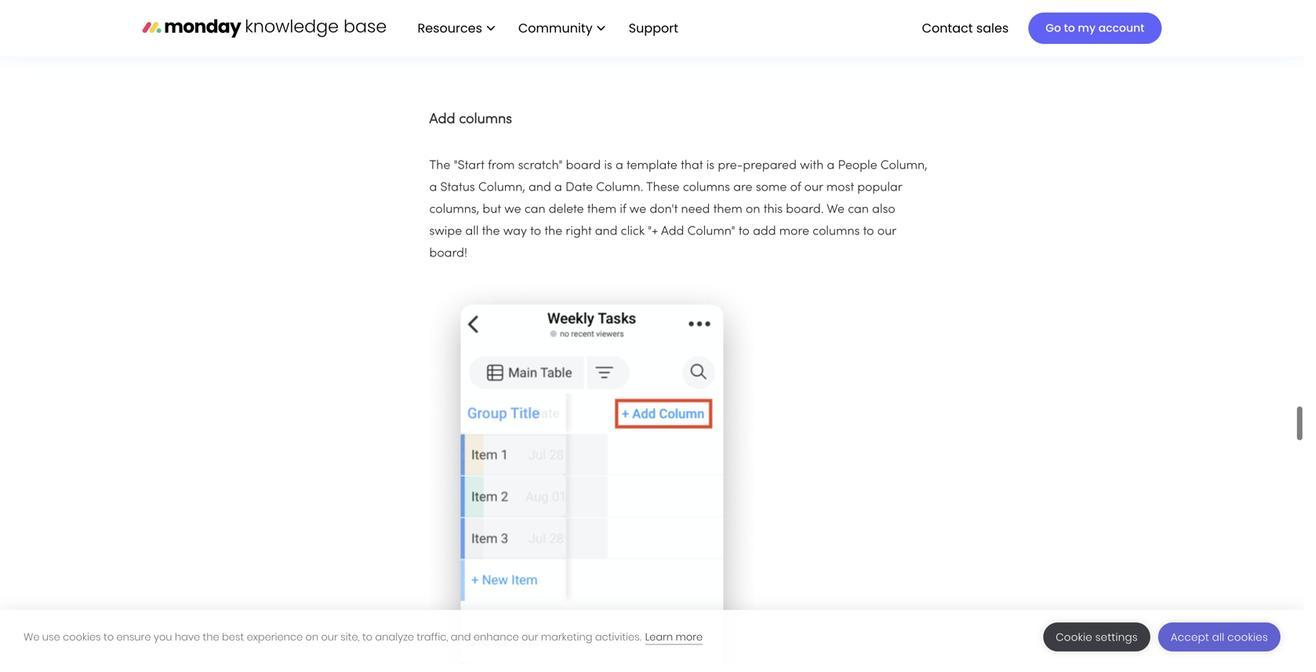 Task type: vqa. For each thing, say whether or not it's contained in the screenshot.
also
yes



Task type: locate. For each thing, give the bounding box(es) containing it.
column, up popular
[[881, 150, 928, 162]]

support
[[629, 19, 679, 37]]

columns down board.
[[813, 216, 860, 228]]

more
[[780, 216, 810, 228], [676, 630, 703, 645]]

can up the way at the left top of page
[[525, 194, 546, 206]]

add up the
[[430, 103, 456, 116]]

cookie settings
[[1056, 630, 1138, 645]]

add
[[430, 103, 456, 116], [661, 216, 685, 228]]

0 horizontal spatial we
[[24, 630, 40, 645]]

0 horizontal spatial on
[[306, 630, 319, 645]]

all right 'swipe'
[[466, 216, 479, 228]]

board!
[[430, 238, 468, 250]]

on right clicking
[[659, 26, 674, 38]]

main element
[[402, 0, 1162, 56]]

1 horizontal spatial them
[[714, 194, 743, 206]]

is up the column.
[[604, 150, 613, 162]]

you can rename your groups by clicking on the group and typing a new name.
[[430, 26, 874, 38]]

learn more link
[[646, 630, 703, 645]]

to right the way at the left top of page
[[531, 216, 542, 228]]

columns up the "need"
[[683, 172, 731, 184]]

the left best
[[203, 630, 219, 645]]

cookies inside button
[[1228, 630, 1269, 645]]

1 vertical spatial we
[[24, 630, 40, 645]]

add inside the "start from scratch" board is a template that is pre-prepared with a people column, a status column, and a date column. these columns are some of our most popular columns, but we can delete them if we don't need them on this board. we can also swipe all the way to the right and click "+ add column" to add more columns to our board!
[[661, 216, 685, 228]]

cookies
[[63, 630, 101, 645], [1228, 630, 1269, 645]]

2 is from the left
[[707, 150, 715, 162]]

all inside the "start from scratch" board is a template that is pre-prepared with a people column, a status column, and a date column. these columns are some of our most popular columns, but we can delete them if we don't need them on this board. we can also swipe all the way to the right and click "+ add column" to add more columns to our board!
[[466, 216, 479, 228]]

activities.
[[595, 630, 642, 645]]

delete
[[549, 194, 584, 206]]

can
[[454, 26, 475, 38], [525, 194, 546, 206], [848, 194, 869, 206]]

we down 'most'
[[827, 194, 845, 206]]

and
[[736, 26, 758, 38], [529, 172, 551, 184], [595, 216, 618, 228], [451, 630, 471, 645]]

if
[[620, 194, 627, 206]]

more down board.
[[780, 216, 810, 228]]

1 horizontal spatial can
[[525, 194, 546, 206]]

them down are
[[714, 194, 743, 206]]

our
[[805, 172, 824, 184], [878, 216, 897, 228], [321, 630, 338, 645], [522, 630, 539, 645]]

we right but
[[505, 194, 522, 206]]

to inside main element
[[1065, 20, 1076, 36]]

1 vertical spatial column,
[[479, 172, 526, 184]]

2 horizontal spatial columns
[[813, 216, 860, 228]]

2 cookies from the left
[[1228, 630, 1269, 645]]

don't
[[650, 194, 678, 206]]

1 horizontal spatial add
[[661, 216, 685, 228]]

0 vertical spatial more
[[780, 216, 810, 228]]

add right "+
[[661, 216, 685, 228]]

columns,
[[430, 194, 480, 206]]

our down also
[[878, 216, 897, 228]]

we right if
[[630, 194, 647, 206]]

1 horizontal spatial column,
[[881, 150, 928, 162]]

accept all cookies
[[1171, 630, 1269, 645]]

"+
[[648, 216, 658, 228]]

on inside dialog
[[306, 630, 319, 645]]

2 vertical spatial columns
[[813, 216, 860, 228]]

we
[[827, 194, 845, 206], [24, 630, 40, 645]]

need
[[681, 194, 710, 206]]

to right site,
[[362, 630, 373, 645]]

on left the this
[[746, 194, 761, 206]]

also
[[873, 194, 896, 206]]

prepared
[[743, 150, 797, 162]]

the
[[677, 26, 695, 38], [482, 216, 500, 228], [545, 216, 563, 228], [203, 630, 219, 645]]

contact sales
[[923, 19, 1009, 37]]

support link
[[621, 15, 691, 42], [629, 19, 683, 37]]

2 horizontal spatial on
[[746, 194, 761, 206]]

0 vertical spatial columns
[[459, 103, 512, 116]]

have
[[175, 630, 200, 645]]

enhance
[[474, 630, 519, 645]]

we use cookies to ensure you have the best experience on our site, to analyze traffic, and enhance our marketing activities. learn more
[[24, 630, 703, 645]]

0 vertical spatial all
[[466, 216, 479, 228]]

1 horizontal spatial more
[[780, 216, 810, 228]]

1 vertical spatial on
[[746, 194, 761, 206]]

way
[[503, 216, 527, 228]]

your
[[526, 26, 551, 38]]

and down the scratch" at the top of page
[[529, 172, 551, 184]]

on
[[659, 26, 674, 38], [746, 194, 761, 206], [306, 630, 319, 645]]

best
[[222, 630, 244, 645]]

to
[[1065, 20, 1076, 36], [531, 216, 542, 228], [739, 216, 750, 228], [864, 216, 875, 228], [104, 630, 114, 645], [362, 630, 373, 645]]

groups
[[554, 26, 594, 38]]

cookies right use
[[63, 630, 101, 645]]

and right traffic,
[[451, 630, 471, 645]]

the down but
[[482, 216, 500, 228]]

contact sales link
[[915, 15, 1017, 42]]

1 horizontal spatial we
[[630, 194, 647, 206]]

0 horizontal spatial column,
[[479, 172, 526, 184]]

accept all cookies button
[[1159, 623, 1281, 652]]

pre-
[[718, 150, 743, 162]]

1 horizontal spatial all
[[1213, 630, 1225, 645]]

people
[[838, 150, 878, 162]]

the "start from scratch" board is a template that is pre-prepared with a people column, a status column, and a date column. these columns are some of our most popular columns, but we can delete them if we don't need them on this board. we can also swipe all the way to the right and click "+ add column" to add more columns to our board!
[[430, 150, 928, 250]]

we left use
[[24, 630, 40, 645]]

2 we from the left
[[630, 194, 647, 206]]

1 vertical spatial columns
[[683, 172, 731, 184]]

can right 'you'
[[454, 26, 475, 38]]

click
[[621, 216, 645, 228]]

0 horizontal spatial them
[[588, 194, 617, 206]]

resources
[[418, 19, 483, 37]]

2 them from the left
[[714, 194, 743, 206]]

column"
[[688, 216, 736, 228]]

all
[[466, 216, 479, 228], [1213, 630, 1225, 645]]

them left if
[[588, 194, 617, 206]]

of
[[791, 172, 802, 184]]

rename
[[478, 26, 523, 38]]

1 horizontal spatial columns
[[683, 172, 731, 184]]

0 horizontal spatial all
[[466, 216, 479, 228]]

date
[[566, 172, 593, 184]]

group
[[698, 26, 732, 38]]

to right go
[[1065, 20, 1076, 36]]

0 horizontal spatial cookies
[[63, 630, 101, 645]]

list
[[402, 0, 691, 56]]

cookies right accept
[[1228, 630, 1269, 645]]

2 vertical spatial on
[[306, 630, 319, 645]]

the left group
[[677, 26, 695, 38]]

more inside the "start from scratch" board is a template that is pre-prepared with a people column, a status column, and a date column. these columns are some of our most popular columns, but we can delete them if we don't need them on this board. we can also swipe all the way to the right and click "+ add column" to add more columns to our board!
[[780, 216, 810, 228]]

community link
[[511, 15, 613, 42]]

traffic,
[[417, 630, 448, 645]]

1 cookies from the left
[[63, 630, 101, 645]]

0 horizontal spatial add
[[430, 103, 456, 116]]

a down the
[[430, 172, 437, 184]]

4.png image
[[430, 267, 754, 665]]

0 vertical spatial we
[[827, 194, 845, 206]]

0 vertical spatial add
[[430, 103, 456, 116]]

1 vertical spatial more
[[676, 630, 703, 645]]

is
[[604, 150, 613, 162], [707, 150, 715, 162]]

more right learn
[[676, 630, 703, 645]]

1 horizontal spatial on
[[659, 26, 674, 38]]

1 horizontal spatial we
[[827, 194, 845, 206]]

add columns
[[430, 103, 516, 116]]

most
[[827, 172, 855, 184]]

contact
[[923, 19, 974, 37]]

columns
[[459, 103, 512, 116], [683, 172, 731, 184], [813, 216, 860, 228]]

experience
[[247, 630, 303, 645]]

but
[[483, 194, 501, 206]]

0 horizontal spatial we
[[505, 194, 522, 206]]

0 horizontal spatial columns
[[459, 103, 512, 116]]

is right that
[[707, 150, 715, 162]]

column, down the from
[[479, 172, 526, 184]]

dialog containing cookie settings
[[0, 610, 1305, 665]]

the inside dialog
[[203, 630, 219, 645]]

1 horizontal spatial cookies
[[1228, 630, 1269, 645]]

settings
[[1096, 630, 1138, 645]]

all right accept
[[1213, 630, 1225, 645]]

a left new at top right
[[800, 26, 808, 38]]

we
[[505, 194, 522, 206], [630, 194, 647, 206]]

1 them from the left
[[588, 194, 617, 206]]

column,
[[881, 150, 928, 162], [479, 172, 526, 184]]

new
[[811, 26, 835, 38]]

to left add
[[739, 216, 750, 228]]

columns up the from
[[459, 103, 512, 116]]

our right of
[[805, 172, 824, 184]]

1 horizontal spatial is
[[707, 150, 715, 162]]

can left also
[[848, 194, 869, 206]]

site,
[[341, 630, 360, 645]]

a
[[800, 26, 808, 38], [616, 150, 624, 162], [827, 150, 835, 162], [430, 172, 437, 184], [555, 172, 562, 184]]

some
[[756, 172, 787, 184]]

on right experience
[[306, 630, 319, 645]]

sales
[[977, 19, 1009, 37]]

dialog
[[0, 610, 1305, 665]]

0 horizontal spatial more
[[676, 630, 703, 645]]

1 vertical spatial add
[[661, 216, 685, 228]]

1 vertical spatial all
[[1213, 630, 1225, 645]]

0 horizontal spatial is
[[604, 150, 613, 162]]

0 vertical spatial column,
[[881, 150, 928, 162]]



Task type: describe. For each thing, give the bounding box(es) containing it.
cookies for all
[[1228, 630, 1269, 645]]

status
[[441, 172, 475, 184]]

you
[[154, 630, 172, 645]]

community
[[519, 19, 593, 37]]

0 vertical spatial on
[[659, 26, 674, 38]]

resources link
[[410, 15, 503, 42]]

we inside the "start from scratch" board is a template that is pre-prepared with a people column, a status column, and a date column. these columns are some of our most popular columns, but we can delete them if we don't need them on this board. we can also swipe all the way to the right and click "+ add column" to add more columns to our board!
[[827, 194, 845, 206]]

my
[[1079, 20, 1096, 36]]

name.
[[839, 26, 874, 38]]

the
[[430, 150, 451, 162]]

to left the ensure
[[104, 630, 114, 645]]

go to my account
[[1046, 20, 1145, 36]]

analyze
[[375, 630, 414, 645]]

that
[[681, 150, 703, 162]]

the left right
[[545, 216, 563, 228]]

go
[[1046, 20, 1062, 36]]

template
[[627, 150, 678, 162]]

monday.com logo image
[[142, 11, 386, 44]]

we inside dialog
[[24, 630, 40, 645]]

1 we from the left
[[505, 194, 522, 206]]

board
[[566, 150, 601, 162]]

swipe
[[430, 216, 462, 228]]

marketing
[[541, 630, 593, 645]]

and left "click"
[[595, 216, 618, 228]]

ensure
[[116, 630, 151, 645]]

to down also
[[864, 216, 875, 228]]

1 is from the left
[[604, 150, 613, 162]]

add
[[753, 216, 776, 228]]

use
[[42, 630, 60, 645]]

these
[[647, 172, 680, 184]]

cookies for use
[[63, 630, 101, 645]]

a right with
[[827, 150, 835, 162]]

cookie settings button
[[1044, 623, 1151, 652]]

account
[[1099, 20, 1145, 36]]

go to my account link
[[1029, 13, 1162, 44]]

by
[[597, 26, 611, 38]]

board.
[[786, 194, 824, 206]]

accept
[[1171, 630, 1210, 645]]

a up the column.
[[616, 150, 624, 162]]

and right group
[[736, 26, 758, 38]]

you
[[430, 26, 450, 38]]

our right enhance
[[522, 630, 539, 645]]

on inside the "start from scratch" board is a template that is pre-prepared with a people column, a status column, and a date column. these columns are some of our most popular columns, but we can delete them if we don't need them on this board. we can also swipe all the way to the right and click "+ add column" to add more columns to our board!
[[746, 194, 761, 206]]

clicking
[[614, 26, 656, 38]]

a left the date
[[555, 172, 562, 184]]

learn
[[646, 630, 673, 645]]

popular
[[858, 172, 903, 184]]

more inside dialog
[[676, 630, 703, 645]]

typing
[[762, 26, 797, 38]]

2 horizontal spatial can
[[848, 194, 869, 206]]

0 horizontal spatial can
[[454, 26, 475, 38]]

"start
[[454, 150, 485, 162]]

from
[[488, 150, 515, 162]]

right
[[566, 216, 592, 228]]

are
[[734, 172, 753, 184]]

scratch"
[[518, 150, 563, 162]]

this
[[764, 194, 783, 206]]

with
[[800, 150, 824, 162]]

cookie
[[1056, 630, 1093, 645]]

all inside accept all cookies button
[[1213, 630, 1225, 645]]

our left site,
[[321, 630, 338, 645]]

column.
[[597, 172, 644, 184]]

list containing resources
[[402, 0, 691, 56]]



